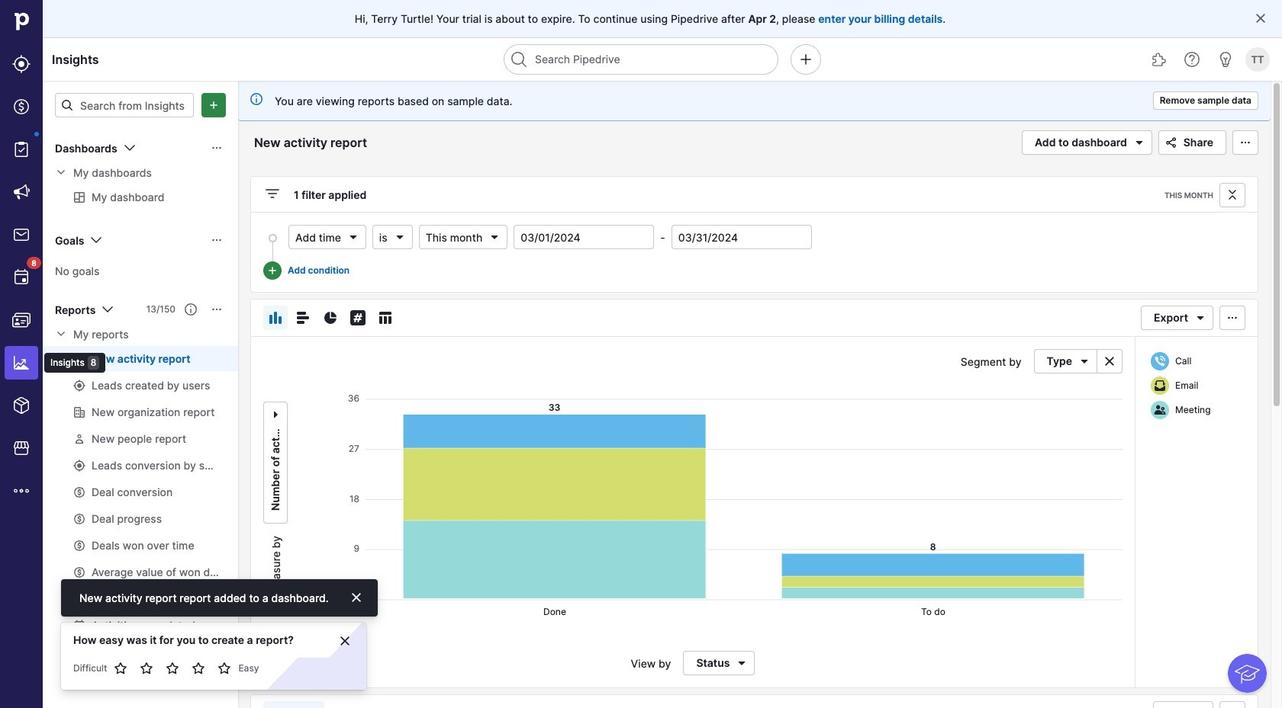 Task type: vqa. For each thing, say whether or not it's contained in the screenshot.
animation image
no



Task type: describe. For each thing, give the bounding box(es) containing it.
very easy image
[[215, 663, 234, 675]]

easy image
[[190, 663, 208, 675]]

products image
[[12, 397, 31, 415]]

color info image
[[250, 93, 263, 105]]

color primary inverted image
[[205, 99, 223, 111]]

color undefined image
[[12, 269, 31, 287]]

Search Pipedrive field
[[504, 44, 778, 75]]

deals image
[[12, 98, 31, 116]]

New activity report field
[[250, 133, 392, 153]]

0 vertical spatial color secondary image
[[55, 166, 67, 179]]

sales inbox image
[[12, 226, 31, 244]]

1 vertical spatial color secondary image
[[55, 328, 67, 340]]

very difficult image
[[112, 663, 130, 675]]

close image
[[339, 636, 351, 648]]

color white static image
[[1154, 356, 1166, 368]]

contacts image
[[12, 311, 31, 330]]

quick help image
[[1183, 50, 1201, 69]]

0 vertical spatial color primary inverted image
[[266, 265, 279, 277]]



Task type: locate. For each thing, give the bounding box(es) containing it.
quick add image
[[797, 50, 815, 69]]

color primary image
[[61, 99, 73, 111], [1162, 137, 1180, 149], [120, 139, 139, 157], [211, 142, 223, 154], [1223, 189, 1242, 201], [87, 231, 106, 250], [349, 309, 367, 327]]

menu
[[0, 0, 105, 709]]

menu item
[[0, 342, 43, 385]]

1 horizontal spatial mm/dd/yyyy text field
[[671, 225, 812, 250]]

color black static image
[[1154, 380, 1166, 392]]

difficult image
[[138, 663, 156, 675]]

1 mm/dd/yyyy text field from the left
[[514, 225, 654, 250]]

None field
[[288, 225, 366, 250], [372, 225, 413, 250], [419, 225, 508, 250], [288, 225, 366, 250], [372, 225, 413, 250], [419, 225, 508, 250]]

insights image
[[12, 354, 31, 372]]

more image
[[12, 482, 31, 501]]

2 mm/dd/yyyy text field from the left
[[671, 225, 812, 250]]

color black static image
[[1154, 404, 1166, 417]]

leads image
[[12, 55, 31, 73]]

color primary image
[[1255, 12, 1267, 24], [1130, 134, 1148, 152], [1236, 137, 1255, 149], [263, 185, 282, 203], [347, 231, 359, 243], [394, 231, 406, 243], [489, 231, 501, 243], [211, 234, 223, 246], [99, 301, 117, 319], [185, 304, 197, 316], [211, 304, 223, 316], [266, 309, 285, 327], [294, 309, 312, 327], [321, 309, 340, 327], [376, 309, 395, 327], [1191, 312, 1210, 324], [1223, 312, 1242, 324], [1075, 356, 1094, 368], [269, 406, 282, 424], [733, 658, 751, 670]]

color undefined image
[[12, 140, 31, 159]]

home image
[[10, 10, 33, 33]]

region
[[294, 386, 1123, 630]]

sales assistant image
[[1216, 50, 1235, 69]]

0 horizontal spatial mm/dd/yyyy text field
[[514, 225, 654, 250]]

1 vertical spatial color primary inverted image
[[350, 592, 362, 604]]

0 horizontal spatial color primary inverted image
[[266, 265, 279, 277]]

1 horizontal spatial color primary inverted image
[[350, 592, 362, 604]]

neither difficult nor easy image
[[164, 663, 182, 675]]

marketplace image
[[12, 440, 31, 458]]

campaigns image
[[12, 183, 31, 201]]

MM/DD/YYYY text field
[[514, 225, 654, 250], [671, 225, 812, 250]]

color primary inverted image
[[266, 265, 279, 277], [350, 592, 362, 604]]

color secondary image
[[55, 166, 67, 179], [55, 328, 67, 340], [1100, 356, 1119, 368]]

knowledge center bot, also known as kc bot is an onboarding assistant that allows you to see the list of onboarding items in one place for quick and easy reference. this improves your in-app experience. image
[[1228, 655, 1267, 694]]

2 vertical spatial color secondary image
[[1100, 356, 1119, 368]]

Search from Insights text field
[[55, 93, 194, 118]]



